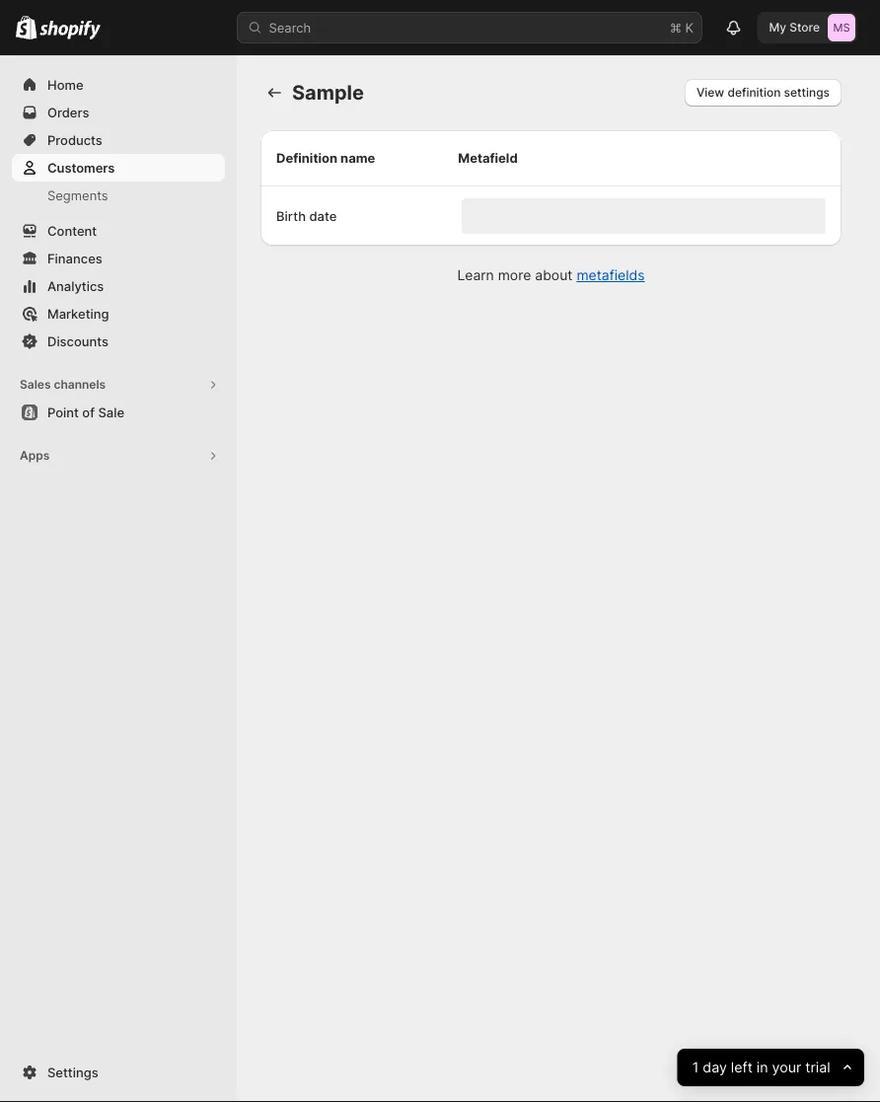Task type: locate. For each thing, give the bounding box(es) containing it.
more
[[498, 267, 531, 284]]

finances
[[47, 251, 102, 266]]

shopify image
[[16, 15, 37, 39]]

k
[[685, 20, 694, 35]]

customers link
[[12, 154, 225, 182]]

discounts
[[47, 334, 109, 349]]

⌘ k
[[670, 20, 694, 35]]

my store
[[769, 20, 820, 35]]

definition
[[728, 85, 781, 100]]

definition
[[276, 150, 338, 165]]

sales channels button
[[12, 371, 225, 399]]

view definition settings
[[697, 85, 830, 100]]

of
[[82, 405, 95, 420]]

left
[[731, 1059, 753, 1076]]

learn more about metafields
[[457, 267, 645, 284]]

your
[[772, 1059, 802, 1076]]

apps
[[20, 449, 50, 463]]

home link
[[12, 71, 225, 99]]

in
[[757, 1059, 769, 1076]]

birth date
[[276, 208, 337, 224]]

products
[[47, 132, 102, 148]]

point of sale button
[[0, 399, 237, 426]]

trial
[[806, 1059, 831, 1076]]

analytics link
[[12, 272, 225, 300]]

store
[[790, 20, 820, 35]]

finances link
[[12, 245, 225, 272]]

orders link
[[12, 99, 225, 126]]

analytics
[[47, 278, 104, 294]]

content link
[[12, 217, 225, 245]]

search
[[269, 20, 311, 35]]

segments
[[47, 188, 108, 203]]

my
[[769, 20, 787, 35]]

date
[[309, 208, 337, 224]]

learn
[[457, 267, 494, 284]]

metafield
[[458, 150, 518, 165]]

birth
[[276, 208, 306, 224]]

home
[[47, 77, 83, 92]]

about
[[535, 267, 573, 284]]



Task type: vqa. For each thing, say whether or not it's contained in the screenshot.
in
yes



Task type: describe. For each thing, give the bounding box(es) containing it.
name
[[341, 150, 375, 165]]

orders
[[47, 105, 89, 120]]

point
[[47, 405, 79, 420]]

view definition settings link
[[685, 79, 842, 107]]

view
[[697, 85, 725, 100]]

day
[[703, 1059, 727, 1076]]

customers
[[47, 160, 115, 175]]

sales
[[20, 377, 51, 392]]

apps button
[[12, 442, 225, 470]]

settings
[[47, 1065, 98, 1080]]

1 day left in your trial
[[693, 1059, 831, 1076]]

segments link
[[12, 182, 225, 209]]

sales channels
[[20, 377, 106, 392]]

1
[[693, 1059, 699, 1076]]

discounts link
[[12, 328, 225, 355]]

definition name
[[276, 150, 375, 165]]

settings link
[[12, 1059, 225, 1087]]

settings
[[784, 85, 830, 100]]

birth date button
[[261, 198, 842, 234]]

point of sale
[[47, 405, 124, 420]]

marketing
[[47, 306, 109, 321]]

sample
[[292, 80, 364, 105]]

shopify image
[[40, 20, 101, 40]]

1 day left in your trial button
[[678, 1049, 864, 1087]]

products link
[[12, 126, 225, 154]]

marketing link
[[12, 300, 225, 328]]

my store image
[[828, 14, 856, 41]]

channels
[[54, 377, 106, 392]]

metafields link
[[577, 267, 645, 284]]

point of sale link
[[12, 399, 225, 426]]

metafields
[[577, 267, 645, 284]]

sale
[[98, 405, 124, 420]]

content
[[47, 223, 97, 238]]

⌘
[[670, 20, 682, 35]]



